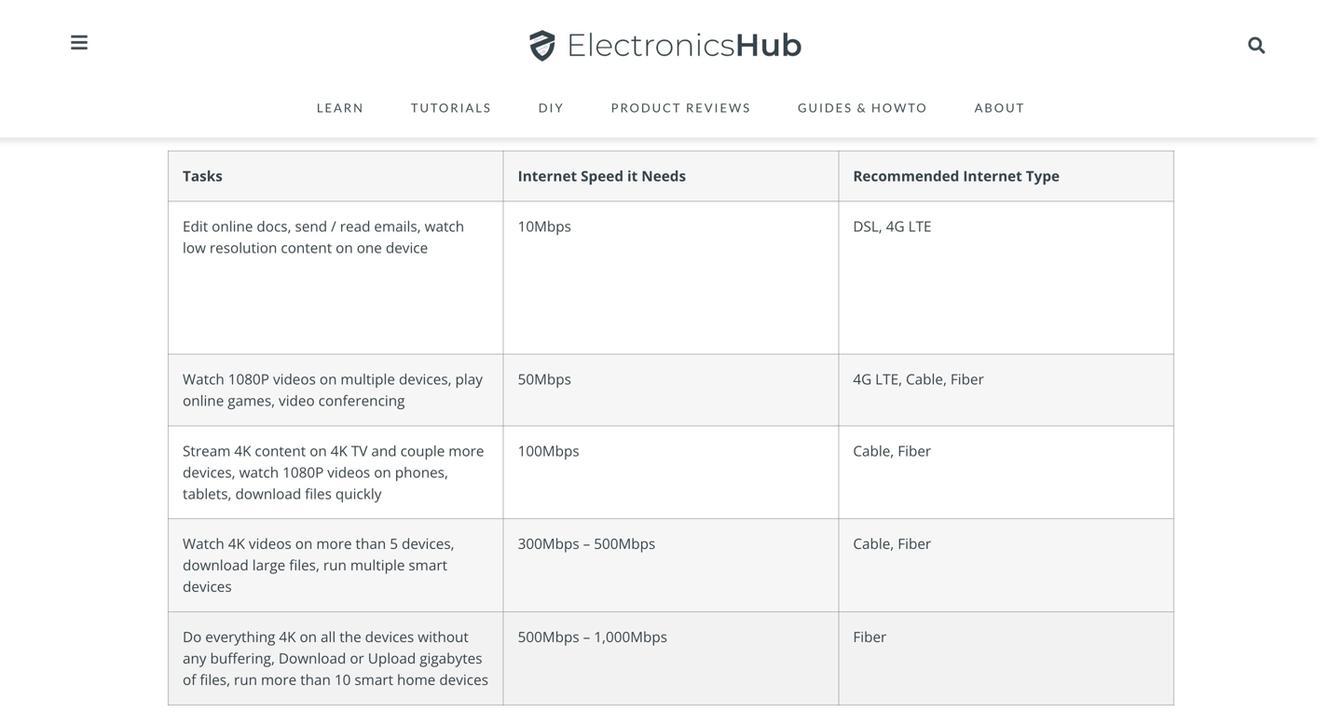 Task type: locate. For each thing, give the bounding box(es) containing it.
1 horizontal spatial speed
[[581, 166, 624, 186]]

on up the conferencing
[[320, 369, 337, 389]]

0 vertical spatial than
[[356, 534, 386, 553]]

0 horizontal spatial 500mbps
[[518, 627, 580, 646]]

0 vertical spatial more
[[449, 441, 484, 460]]

smart down or
[[355, 670, 393, 689]]

internet
[[518, 166, 577, 186], [963, 166, 1022, 186]]

1 horizontal spatial files,
[[289, 555, 320, 575]]

0 vertical spatial download
[[235, 484, 301, 503]]

4k inside watch 4k videos on more than 5 devices, download large files, run multiple smart devices
[[228, 534, 245, 553]]

– left 1,000mbps at the left bottom of page
[[583, 627, 590, 646]]

lte
[[908, 216, 932, 236]]

needs
[[642, 166, 686, 186]]

500mbps – 1,000mbps
[[518, 627, 667, 646]]

speed
[[608, 65, 653, 87]]

1 vertical spatial online
[[183, 391, 224, 410]]

do left you on the right top of the page
[[657, 65, 676, 87]]

watch 1080p videos on multiple devices, play online games, video conferencing
[[183, 369, 483, 410]]

multiple
[[341, 369, 395, 389], [350, 555, 405, 575]]

None search field
[[1242, 31, 1272, 61]]

devices inside watch 4k videos on more than 5 devices, download large files, run multiple smart devices
[[183, 577, 232, 596]]

devices, right 5
[[402, 534, 455, 553]]

watch
[[425, 216, 464, 236], [239, 462, 279, 482]]

is:
[[902, 65, 918, 87]]

1 vertical spatial files,
[[200, 670, 230, 689]]

0 vertical spatial the
[[319, 65, 343, 87]]

videos inside watch 4k videos on more than 5 devices, download large files, run multiple smart devices
[[249, 534, 292, 553]]

300mbps
[[518, 534, 580, 553]]

0 horizontal spatial 1080p
[[228, 369, 269, 389]]

devices, left play
[[399, 369, 452, 389]]

you
[[680, 65, 707, 87]]

on left all on the left of page
[[300, 627, 317, 646]]

0 horizontal spatial it
[[627, 166, 638, 186]]

watch inside stream 4k content on 4k tv and couple more devices, watch 1080p videos on phones, tablets, download files quickly
[[239, 462, 279, 482]]

than left 5
[[356, 534, 386, 553]]

videos inside stream 4k content on 4k tv and couple more devices, watch 1080p videos on phones, tablets, download files quickly
[[327, 462, 370, 482]]

internet down speed
[[578, 95, 637, 117]]

cable, fiber for 100mbps
[[853, 441, 931, 460]]

more inside stream 4k content on 4k tv and couple more devices, watch 1080p videos on phones, tablets, download files quickly
[[449, 441, 484, 460]]

1 vertical spatial cable, fiber
[[853, 534, 931, 553]]

recommended
[[853, 166, 960, 186]]

1 vertical spatial devices
[[365, 627, 414, 646]]

number
[[690, 12, 801, 48]]

read
[[340, 216, 370, 236]]

devices
[[183, 577, 232, 596], [365, 627, 414, 646], [439, 670, 488, 689]]

1 – from the top
[[583, 534, 590, 553]]

download left files
[[235, 484, 301, 503]]

&
[[857, 100, 867, 115]]

more down download
[[261, 670, 297, 689]]

0 vertical spatial do
[[657, 65, 676, 87]]

download
[[235, 484, 301, 503], [183, 555, 249, 575]]

on
[[1004, 65, 1023, 87], [440, 95, 459, 117], [336, 238, 353, 257], [320, 369, 337, 389], [310, 441, 327, 460], [374, 462, 391, 482], [295, 534, 313, 553], [300, 627, 317, 646]]

4k down tablets,
[[228, 534, 245, 553]]

multiple up the conferencing
[[341, 369, 395, 389]]

0 vertical spatial files,
[[289, 555, 320, 575]]

videos inside watch 1080p videos on multiple devices, play online games, video conferencing
[[273, 369, 316, 389]]

files
[[305, 484, 332, 503]]

watch 4k videos on more than 5 devices, download large files, run multiple smart devices
[[183, 534, 455, 596]]

1 horizontal spatial do
[[657, 65, 676, 87]]

multiple down 5
[[350, 555, 405, 575]]

buffering,
[[210, 648, 275, 668]]

on down /
[[336, 238, 353, 257]]

the right the to
[[319, 65, 343, 87]]

it left the needs
[[627, 166, 638, 186]]

4k right stream on the left bottom of the page
[[234, 441, 251, 460]]

videos up the video
[[273, 369, 316, 389]]

download inside watch 4k videos on more than 5 devices, download large files, run multiple smart devices
[[183, 555, 249, 575]]

1 vertical spatial more
[[316, 534, 352, 553]]

0 vertical spatial 4g
[[886, 216, 905, 236]]

files, inside do everything 4k on all the devices without any buffering, download or upload gigabytes of files, run more than 10 smart home devices
[[200, 670, 230, 689]]

1 horizontal spatial how
[[461, 65, 495, 87]]

500mbps right 300mbps
[[594, 534, 656, 553]]

0 vertical spatial it
[[922, 65, 931, 87]]

content inside stream 4k content on 4k tv and couple more devices, watch 1080p videos on phones, tablets, download files quickly
[[255, 441, 306, 460]]

1 vertical spatial smart
[[355, 670, 393, 689]]

0 vertical spatial –
[[583, 534, 590, 553]]

1 vertical spatial videos
[[327, 462, 370, 482]]

1 vertical spatial multiple
[[350, 555, 405, 575]]

1 vertical spatial 4g
[[853, 369, 872, 389]]

2 – from the top
[[583, 627, 590, 646]]

watch down tablets,
[[183, 534, 224, 553]]

do left a
[[223, 95, 243, 117]]

case.
[[1095, 65, 1132, 87]]

0 vertical spatial speed
[[316, 12, 397, 48]]

depends
[[936, 65, 1000, 87]]

run down buffering,
[[234, 670, 257, 689]]

0 horizontal spatial do
[[223, 95, 243, 117]]

online
[[212, 216, 253, 236], [183, 391, 224, 410]]

1080p
[[228, 369, 269, 389], [283, 462, 324, 482]]

files, right large
[[289, 555, 320, 575]]

than
[[356, 534, 386, 553], [300, 670, 331, 689]]

watch for watch 4k videos on more than 5 devices, download large files, run multiple smart devices
[[183, 534, 224, 553]]

2 vertical spatial devices,
[[402, 534, 455, 553]]

is
[[581, 12, 603, 48]]

0 vertical spatial multiple
[[341, 369, 395, 389]]

4k up download
[[279, 627, 296, 646]]

0 vertical spatial smart
[[409, 555, 447, 575]]

rough
[[260, 95, 304, 117]]

the inside the let us come back to the main question: how much internet speed do you need? the simple answer is: it depends on your use case. but we can do a rough calculation based on some common internet related tasks.
[[319, 65, 343, 87]]

– for 300mbps
[[583, 534, 590, 553]]

videos for multiple
[[273, 369, 316, 389]]

run inside do everything 4k on all the devices without any buffering, download or upload gigabytes of files, run more than 10 smart home devices
[[234, 670, 257, 689]]

how much speed you need? it is small number
[[168, 12, 801, 48]]

product
[[611, 100, 682, 115]]

0 horizontal spatial speed
[[316, 12, 397, 48]]

content
[[281, 238, 332, 257], [255, 441, 306, 460]]

devices up the 'upload'
[[365, 627, 414, 646]]

1 horizontal spatial run
[[323, 555, 347, 575]]

0 vertical spatial 1080p
[[228, 369, 269, 389]]

4g left "lte"
[[886, 216, 905, 236]]

the inside do everything 4k on all the devices without any buffering, download or upload gigabytes of files, run more than 10 smart home devices
[[340, 627, 361, 646]]

watch up the device
[[425, 216, 464, 236]]

files, right 'of'
[[200, 670, 230, 689]]

2 cable, fiber from the top
[[853, 534, 931, 553]]

1080p inside stream 4k content on 4k tv and couple more devices, watch 1080p videos on phones, tablets, download files quickly
[[283, 462, 324, 482]]

0 horizontal spatial watch
[[239, 462, 279, 482]]

4k inside do everything 4k on all the devices without any buffering, download or upload gigabytes of files, run more than 10 smart home devices
[[279, 627, 296, 646]]

content down send in the left top of the page
[[281, 238, 332, 257]]

0 vertical spatial devices
[[183, 577, 232, 596]]

on left tv
[[310, 441, 327, 460]]

internet left type
[[963, 166, 1022, 186]]

games,
[[228, 391, 275, 410]]

1 vertical spatial run
[[234, 670, 257, 689]]

0 vertical spatial online
[[212, 216, 253, 236]]

– right 300mbps
[[583, 534, 590, 553]]

more down files
[[316, 534, 352, 553]]

calculation
[[308, 95, 387, 117]]

videos up quickly
[[327, 462, 370, 482]]

watch inside watch 1080p videos on multiple devices, play online games, video conferencing
[[183, 369, 224, 389]]

0 horizontal spatial devices
[[183, 577, 232, 596]]

bars image
[[70, 33, 89, 52]]

your
[[1027, 65, 1061, 87]]

0 horizontal spatial more
[[261, 670, 297, 689]]

the
[[319, 65, 343, 87], [340, 627, 361, 646]]

cable, fiber
[[853, 441, 931, 460], [853, 534, 931, 553]]

watch up stream on the left bottom of the page
[[183, 369, 224, 389]]

download
[[279, 648, 346, 668]]

smart
[[409, 555, 447, 575], [355, 670, 393, 689]]

online left games,
[[183, 391, 224, 410]]

0 horizontal spatial files,
[[200, 670, 230, 689]]

tv
[[351, 441, 368, 460]]

0 vertical spatial content
[[281, 238, 332, 257]]

of
[[183, 670, 196, 689]]

internet up diy
[[545, 65, 604, 87]]

1 vertical spatial 500mbps
[[518, 627, 580, 646]]

0 horizontal spatial run
[[234, 670, 257, 689]]

1 vertical spatial download
[[183, 555, 249, 575]]

devices down gigabytes
[[439, 670, 488, 689]]

devices, up tablets,
[[183, 462, 235, 482]]

how
[[168, 12, 228, 48], [461, 65, 495, 87]]

0 vertical spatial run
[[323, 555, 347, 575]]

devices, inside watch 1080p videos on multiple devices, play online games, video conferencing
[[399, 369, 452, 389]]

1 horizontal spatial 500mbps
[[594, 534, 656, 553]]

speed up the main
[[316, 12, 397, 48]]

it right is:
[[922, 65, 931, 87]]

0 vertical spatial devices,
[[399, 369, 452, 389]]

main
[[347, 65, 384, 87]]

gigabytes
[[420, 648, 482, 668]]

speed left the needs
[[581, 166, 624, 186]]

/
[[331, 216, 336, 236]]

how up some
[[461, 65, 495, 87]]

1 vertical spatial the
[[340, 627, 361, 646]]

recommended internet type
[[853, 166, 1060, 186]]

fiber
[[951, 369, 984, 389], [898, 441, 931, 460], [898, 534, 931, 553], [853, 627, 887, 646]]

1 horizontal spatial more
[[316, 534, 352, 553]]

on left your
[[1004, 65, 1023, 87]]

2 horizontal spatial devices
[[439, 670, 488, 689]]

500mbps left 1,000mbps at the left bottom of page
[[518, 627, 580, 646]]

online inside edit online docs, send / read emails, watch low resolution content on one device
[[212, 216, 253, 236]]

on left some
[[440, 95, 459, 117]]

1 horizontal spatial than
[[356, 534, 386, 553]]

watch down games,
[[239, 462, 279, 482]]

4g
[[886, 216, 905, 236], [853, 369, 872, 389]]

1 horizontal spatial 1080p
[[283, 462, 324, 482]]

content down the video
[[255, 441, 306, 460]]

2 horizontal spatial more
[[449, 441, 484, 460]]

0 horizontal spatial than
[[300, 670, 331, 689]]

2 vertical spatial more
[[261, 670, 297, 689]]

watch
[[183, 369, 224, 389], [183, 534, 224, 553]]

1 cable, fiber from the top
[[853, 441, 931, 460]]

2 vertical spatial videos
[[249, 534, 292, 553]]

1080p up files
[[283, 462, 324, 482]]

a
[[247, 95, 255, 117]]

watch inside watch 4k videos on more than 5 devices, download large files, run multiple smart devices
[[183, 534, 224, 553]]

1 vertical spatial devices,
[[183, 462, 235, 482]]

1 horizontal spatial it
[[922, 65, 931, 87]]

1 vertical spatial watch
[[239, 462, 279, 482]]

10
[[335, 670, 351, 689]]

do
[[657, 65, 676, 87], [223, 95, 243, 117]]

1 vertical spatial –
[[583, 627, 590, 646]]

1 vertical spatial watch
[[183, 534, 224, 553]]

2 watch from the top
[[183, 534, 224, 553]]

files,
[[289, 555, 320, 575], [200, 670, 230, 689]]

2 vertical spatial cable,
[[853, 534, 894, 553]]

1 vertical spatial how
[[461, 65, 495, 87]]

videos up large
[[249, 534, 292, 553]]

smart up "without"
[[409, 555, 447, 575]]

than inside watch 4k videos on more than 5 devices, download large files, run multiple smart devices
[[356, 534, 386, 553]]

on inside do everything 4k on all the devices without any buffering, download or upload gigabytes of files, run more than 10 smart home devices
[[300, 627, 317, 646]]

the right all on the left of page
[[340, 627, 361, 646]]

more
[[449, 441, 484, 460], [316, 534, 352, 553], [261, 670, 297, 689]]

download left large
[[183, 555, 249, 575]]

devices up do
[[183, 577, 232, 596]]

how inside the let us come back to the main question: how much internet speed do you need? the simple answer is: it depends on your use case. but we can do a rough calculation based on some common internet related tasks.
[[461, 65, 495, 87]]

0 vertical spatial cable, fiber
[[853, 441, 931, 460]]

phones,
[[395, 462, 448, 482]]

0 vertical spatial watch
[[425, 216, 464, 236]]

cable, fiber for 300mbps – 500mbps
[[853, 534, 931, 553]]

everything
[[205, 627, 275, 646]]

0 horizontal spatial smart
[[355, 670, 393, 689]]

1 horizontal spatial watch
[[425, 216, 464, 236]]

more right couple
[[449, 441, 484, 460]]

smart inside do everything 4k on all the devices without any buffering, download or upload gigabytes of files, run more than 10 smart home devices
[[355, 670, 393, 689]]

come
[[216, 65, 257, 87]]

4g left lte, at the right
[[853, 369, 872, 389]]

1 horizontal spatial smart
[[409, 555, 447, 575]]

devices, inside stream 4k content on 4k tv and couple more devices, watch 1080p videos on phones, tablets, download files quickly
[[183, 462, 235, 482]]

1080p up games,
[[228, 369, 269, 389]]

1 watch from the top
[[183, 369, 224, 389]]

1 vertical spatial than
[[300, 670, 331, 689]]

internet up 10mbps on the left top of the page
[[518, 166, 577, 186]]

2 vertical spatial devices
[[439, 670, 488, 689]]

the
[[760, 65, 787, 87]]

online up resolution in the left of the page
[[212, 216, 253, 236]]

1 horizontal spatial internet
[[963, 166, 1022, 186]]

1 horizontal spatial devices
[[365, 627, 414, 646]]

on down files
[[295, 534, 313, 553]]

product reviews
[[611, 100, 751, 115]]

1 vertical spatial content
[[255, 441, 306, 460]]

1 vertical spatial 1080p
[[283, 462, 324, 482]]

0 horizontal spatial internet
[[518, 166, 577, 186]]

500mbps
[[594, 534, 656, 553], [518, 627, 580, 646]]

one
[[357, 238, 382, 257]]

how up us in the left top of the page
[[168, 12, 228, 48]]

videos
[[273, 369, 316, 389], [327, 462, 370, 482], [249, 534, 292, 553]]

tutorials link
[[392, 96, 511, 119]]

stream 4k content on 4k tv and couple more devices, watch 1080p videos on phones, tablets, download files quickly
[[183, 441, 484, 503]]

0 vertical spatial how
[[168, 12, 228, 48]]

1 vertical spatial cable,
[[853, 441, 894, 460]]

0 vertical spatial watch
[[183, 369, 224, 389]]

devices,
[[399, 369, 452, 389], [183, 462, 235, 482], [402, 534, 455, 553]]

0 vertical spatial videos
[[273, 369, 316, 389]]

on inside watch 1080p videos on multiple devices, play online games, video conferencing
[[320, 369, 337, 389]]

run right large
[[323, 555, 347, 575]]

than down download
[[300, 670, 331, 689]]

watch for watch 1080p videos on multiple devices, play online games, video conferencing
[[183, 369, 224, 389]]



Task type: vqa. For each thing, say whether or not it's contained in the screenshot.


Task type: describe. For each thing, give the bounding box(es) containing it.
4g lte, cable, fiber
[[853, 369, 984, 389]]

multiple inside watch 1080p videos on multiple devices, play online games, video conferencing
[[341, 369, 395, 389]]

0 vertical spatial 500mbps
[[594, 534, 656, 553]]

back
[[261, 65, 295, 87]]

much
[[235, 12, 309, 48]]

learn
[[317, 100, 364, 115]]

we
[[168, 95, 189, 117]]

do
[[183, 627, 202, 646]]

it inside the let us come back to the main question: how much internet speed do you need? the simple answer is: it depends on your use case. but we can do a rough calculation based on some common internet related tasks.
[[922, 65, 931, 87]]

answer
[[844, 65, 898, 87]]

cable, for 100mbps
[[853, 441, 894, 460]]

1,000mbps
[[594, 627, 667, 646]]

let
[[168, 65, 191, 87]]

diy
[[539, 100, 565, 115]]

on inside watch 4k videos on more than 5 devices, download large files, run multiple smart devices
[[295, 534, 313, 553]]

all
[[321, 627, 336, 646]]

based
[[391, 95, 436, 117]]

0 vertical spatial cable,
[[906, 369, 947, 389]]

1 horizontal spatial 4g
[[886, 216, 905, 236]]

but
[[1136, 65, 1162, 87]]

can
[[193, 95, 219, 117]]

large
[[252, 555, 285, 575]]

use
[[1065, 65, 1091, 87]]

1 vertical spatial do
[[223, 95, 243, 117]]

resolution
[[210, 238, 277, 257]]

emails,
[[374, 216, 421, 236]]

guides
[[798, 100, 853, 115]]

on inside edit online docs, send / read emails, watch low resolution content on one device
[[336, 238, 353, 257]]

device
[[386, 238, 428, 257]]

1 internet from the left
[[518, 166, 577, 186]]

0 horizontal spatial 4g
[[853, 369, 872, 389]]

more inside watch 4k videos on more than 5 devices, download large files, run multiple smart devices
[[316, 534, 352, 553]]

1 vertical spatial internet
[[578, 95, 637, 117]]

1 vertical spatial speed
[[581, 166, 624, 186]]

multiple inside watch 4k videos on more than 5 devices, download large files, run multiple smart devices
[[350, 555, 405, 575]]

more inside do everything 4k on all the devices without any buffering, download or upload gigabytes of files, run more than 10 smart home devices
[[261, 670, 297, 689]]

let us come back to the main question: how much internet speed do you need? the simple answer is: it depends on your use case. but we can do a rough calculation based on some common internet related tasks.
[[168, 65, 1162, 117]]

couple
[[400, 441, 445, 460]]

you
[[404, 12, 455, 48]]

videos for more
[[249, 534, 292, 553]]

dsl, 4g lte
[[853, 216, 932, 236]]

than inside do everything 4k on all the devices without any buffering, download or upload gigabytes of files, run more than 10 smart home devices
[[300, 670, 331, 689]]

reviews
[[686, 100, 751, 115]]

0 vertical spatial internet
[[545, 65, 604, 87]]

run inside watch 4k videos on more than 5 devices, download large files, run multiple smart devices
[[323, 555, 347, 575]]

play
[[455, 369, 483, 389]]

do everything 4k on all the devices without any buffering, download or upload gigabytes of files, run more than 10 smart home devices
[[183, 627, 488, 689]]

0 horizontal spatial how
[[168, 12, 228, 48]]

docs,
[[257, 216, 291, 236]]

4k left tv
[[331, 441, 348, 460]]

about link
[[956, 96, 1044, 119]]

diy link
[[520, 96, 583, 119]]

tablets,
[[183, 484, 232, 503]]

some
[[463, 95, 504, 117]]

content inside edit online docs, send / read emails, watch low resolution content on one device
[[281, 238, 332, 257]]

much
[[499, 65, 541, 87]]

the for to
[[319, 65, 343, 87]]

and
[[371, 441, 397, 460]]

the for all
[[340, 627, 361, 646]]

learn link
[[298, 96, 383, 119]]

home
[[397, 670, 436, 689]]

send
[[295, 216, 327, 236]]

cable, for 300mbps – 500mbps
[[853, 534, 894, 553]]

1 vertical spatial it
[[627, 166, 638, 186]]

300mbps – 500mbps
[[518, 534, 656, 553]]

about
[[975, 100, 1026, 115]]

product reviews link
[[592, 96, 770, 119]]

electronicshub logo image
[[525, 28, 805, 64]]

lte,
[[875, 369, 902, 389]]

need?
[[712, 65, 756, 87]]

need?
[[462, 12, 546, 48]]

edit
[[183, 216, 208, 236]]

any
[[183, 648, 207, 668]]

files, inside watch 4k videos on more than 5 devices, download large files, run multiple smart devices
[[289, 555, 320, 575]]

small
[[609, 12, 684, 48]]

quickly
[[335, 484, 382, 503]]

5
[[390, 534, 398, 553]]

on down and
[[374, 462, 391, 482]]

devices, inside watch 4k videos on more than 5 devices, download large files, run multiple smart devices
[[402, 534, 455, 553]]

it
[[553, 12, 574, 48]]

guides & howto
[[798, 100, 928, 115]]

low
[[183, 238, 206, 257]]

simple
[[791, 65, 840, 87]]

or
[[350, 648, 364, 668]]

conferencing
[[319, 391, 405, 410]]

guides & howto link
[[779, 96, 947, 119]]

online inside watch 1080p videos on multiple devices, play online games, video conferencing
[[183, 391, 224, 410]]

us
[[195, 65, 212, 87]]

to
[[299, 65, 315, 87]]

2 internet from the left
[[963, 166, 1022, 186]]

50mbps
[[518, 369, 571, 389]]

type
[[1026, 166, 1060, 186]]

– for 500mbps
[[583, 627, 590, 646]]

internet speed it needs
[[518, 166, 686, 186]]

stream
[[183, 441, 231, 460]]

video
[[279, 391, 315, 410]]

common
[[508, 95, 574, 117]]

1080p inside watch 1080p videos on multiple devices, play online games, video conferencing
[[228, 369, 269, 389]]

watch inside edit online docs, send / read emails, watch low resolution content on one device
[[425, 216, 464, 236]]

10mbps
[[518, 216, 571, 236]]

smart inside watch 4k videos on more than 5 devices, download large files, run multiple smart devices
[[409, 555, 447, 575]]

question:
[[388, 65, 457, 87]]

without
[[418, 627, 469, 646]]

download inside stream 4k content on 4k tv and couple more devices, watch 1080p videos on phones, tablets, download files quickly
[[235, 484, 301, 503]]

howto
[[872, 100, 928, 115]]

related
[[641, 95, 694, 117]]

tutorials
[[411, 100, 492, 115]]



